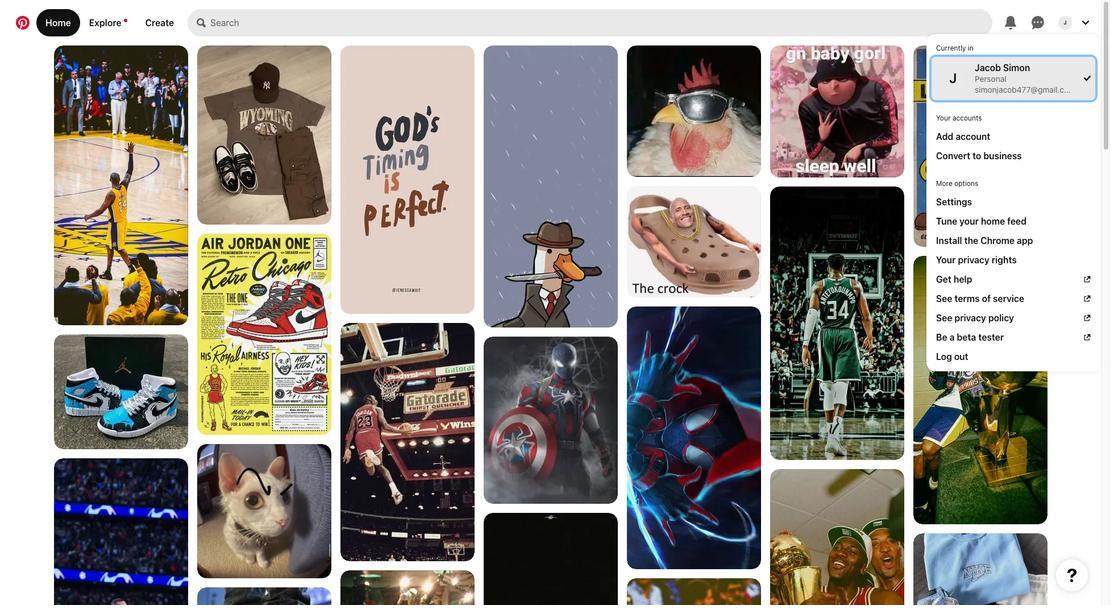 Task type: locate. For each thing, give the bounding box(es) containing it.
your for your accounts
[[937, 114, 951, 122]]

1 your from the top
[[937, 114, 951, 122]]

tester
[[979, 332, 1005, 342]]

product details includes shipping bags, dustbag sleeper, care manual, booklet, tag. image
[[914, 534, 1048, 605]]

list
[[0, 46, 1102, 605]]

feed
[[1008, 216, 1027, 226]]

service
[[994, 294, 1025, 304]]

privacy inside your privacy rights link
[[959, 255, 990, 265]]

out
[[955, 352, 969, 362]]

account
[[956, 131, 991, 142]]

accounts
[[953, 114, 983, 122]]

0 vertical spatial privacy
[[959, 255, 990, 265]]

business
[[984, 151, 1023, 161]]

jacob simon menu item
[[932, 57, 1096, 100]]

see terms of service
[[937, 294, 1025, 304]]

privacy
[[959, 255, 990, 265], [955, 313, 987, 323]]

help
[[954, 274, 973, 284]]

convert
[[937, 151, 971, 161]]

privacy inside see privacy policy link
[[955, 313, 987, 323]]

add account
[[937, 131, 991, 142]]

your privacy rights
[[937, 255, 1018, 265]]

2 your from the top
[[937, 255, 957, 265]]

this contains an image of: giannis antetokounmpo milwaukee bucks hd wallpaper nba 34 image
[[771, 187, 905, 460]]

convert to business
[[937, 151, 1023, 161]]

privacy for policy
[[955, 313, 987, 323]]

be
[[937, 332, 948, 342]]

install the chrome app
[[937, 236, 1034, 246]]

see up be
[[937, 313, 953, 323]]

currently
[[937, 44, 967, 52]]

1 vertical spatial your
[[937, 255, 957, 265]]

currently in element
[[932, 39, 1096, 100]]

explore
[[89, 18, 121, 28]]

privacy up the be a beta tester in the right bottom of the page
[[955, 313, 987, 323]]

your
[[937, 114, 951, 122], [937, 255, 957, 265]]

be a beta tester
[[937, 332, 1005, 342]]

this contains an image of: image
[[627, 186, 762, 298], [914, 256, 1048, 524], [54, 334, 188, 449], [197, 588, 332, 605]]

home
[[982, 216, 1006, 226]]

privacy down the
[[959, 255, 990, 265]]

your inside more options "element"
[[937, 255, 957, 265]]

jacob simon personal
[[976, 63, 1031, 84]]

like and subscribe image
[[54, 459, 188, 605]]

your up get
[[937, 255, 957, 265]]

1 see from the top
[[937, 294, 953, 304]]

policy
[[989, 313, 1015, 323]]

see terms of service link
[[937, 292, 1092, 305]]

0 vertical spatial your
[[937, 114, 951, 122]]

see down get
[[937, 294, 953, 304]]

your up add
[[937, 114, 951, 122]]

beta
[[958, 332, 977, 342]]

this contains an image of: ja morant image
[[484, 513, 618, 605]]

this contains an image of: kobe bryant image
[[54, 46, 188, 325]]

settings
[[937, 197, 973, 207]]

log out
[[937, 352, 969, 362]]

see privacy policy link
[[937, 312, 1092, 324]]

this contains an image of: michael jordan image
[[627, 579, 762, 605]]

more options element
[[932, 175, 1096, 366]]

see privacy policy
[[937, 313, 1015, 323]]

this contains an image of: unisex inspo image
[[197, 46, 332, 225]]

create link
[[136, 9, 183, 36]]

1 vertical spatial privacy
[[955, 313, 987, 323]]

get
[[937, 274, 952, 284]]

0 vertical spatial see
[[937, 294, 953, 304]]

this contains an image of: strange harbors | film review: spider-man: into the spider-verse image
[[627, 307, 762, 569]]

1 vertical spatial see
[[937, 313, 953, 323]]

be a beta tester link
[[937, 331, 1092, 344]]

see
[[937, 294, 953, 304], [937, 313, 953, 323]]

this contains an image of: god's timing is perfect. image
[[341, 46, 475, 314]]

this contains an image of: gru saying gn to you image
[[771, 46, 905, 177]]

2 see from the top
[[937, 313, 953, 323]]

get help
[[937, 274, 973, 284]]

see for see privacy policy
[[937, 313, 953, 323]]

see for see terms of service
[[937, 294, 953, 304]]

rights
[[993, 255, 1018, 265]]

to
[[973, 151, 982, 161]]

chrome
[[981, 236, 1015, 246]]



Task type: vqa. For each thing, say whether or not it's contained in the screenshot.
"Today" popup button
no



Task type: describe. For each thing, give the bounding box(es) containing it.
more
[[937, 179, 953, 188]]

tune
[[937, 216, 958, 226]]

of
[[983, 294, 992, 304]]

personal
[[976, 74, 1007, 84]]

settings link
[[937, 196, 1092, 208]]

get help link
[[937, 273, 1092, 286]]

your accounts
[[937, 114, 983, 122]]

search icon image
[[197, 18, 206, 27]]

from hardwood to hollywood: best nba documentaries 2023 - journey from the basketball court to the silver screen as we showcase the documentaries that translate the drama and passion of the game. click now to explore! image
[[771, 469, 905, 605]]

this contains an image of: lyrical lemonade by karalang fk | graphic poster, album artwork cover art, graphic design posters image
[[914, 46, 1048, 247]]

install
[[937, 236, 963, 246]]

Search text field
[[211, 9, 993, 36]]

home
[[46, 18, 71, 28]]

your privacy rights link
[[937, 254, 1092, 266]]

currently in
[[937, 44, 974, 52]]

app
[[1018, 236, 1034, 246]]

a
[[950, 332, 955, 342]]

this contains an image of: denim1001 image
[[341, 323, 475, 561]]

simon
[[1004, 63, 1031, 73]]

this contains an image of: poster for my favorite jordan 1. inspired by comic book ads from the 50s. image
[[197, 234, 332, 435]]

this contains an image of: what was that again image
[[197, 444, 332, 579]]

this contains an image of: juan 👍🏻 | funny animal photos, funny animals, really funny pictures image
[[627, 46, 762, 177]]

options
[[955, 179, 979, 188]]

jacob simon image
[[1059, 16, 1073, 30]]

create
[[145, 18, 174, 28]]

privacy for rights
[[959, 255, 990, 265]]

tune your home feed link
[[937, 215, 1092, 228]]

log
[[937, 352, 953, 362]]

notifications image
[[124, 19, 127, 22]]

selected item image
[[1085, 75, 1092, 82]]

high quality captain spider stl file 3d printable  hq.  it is very cool.. i guarantee 100% quality and satisfaction with the table. you will be pleased. model is cut and keyed and ready for 3d printing purposes. files are sent in digital form. after purchasing, send a message with a link to download from the cloud. copy the sent link and paste the link into your file. after downloading the file to disk (which will be in zip/rar format), unzip the zip file and you will have a complete stl to prin image
[[484, 337, 618, 505]]

this contains an image of: michael jordan aesthetic wallpaper image
[[341, 571, 475, 605]]

add
[[937, 131, 954, 142]]

tune your home feed
[[937, 216, 1027, 226]]

terms
[[955, 294, 981, 304]]

home link
[[36, 9, 80, 36]]

your accounts element
[[932, 109, 1096, 166]]

jacob
[[976, 63, 1002, 73]]

more options
[[937, 179, 979, 188]]

in
[[969, 44, 974, 52]]

the
[[965, 236, 979, 246]]

this contains an image of: duck wallpaper image
[[484, 46, 618, 375]]

your
[[960, 216, 980, 226]]

your for your privacy rights
[[937, 255, 957, 265]]

explore link
[[80, 9, 136, 36]]



